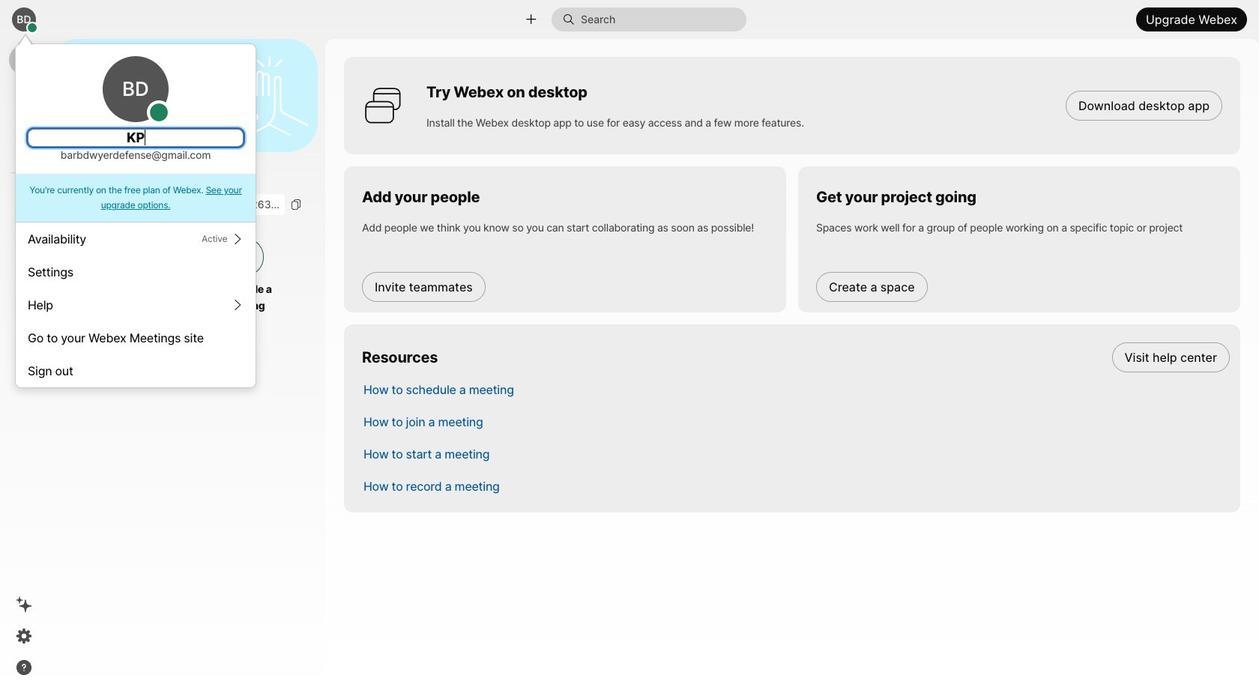 Task type: describe. For each thing, give the bounding box(es) containing it.
profile settings menu menu bar
[[16, 223, 256, 388]]

Enter your name text field
[[28, 129, 244, 147]]

settings menu item
[[16, 256, 256, 289]]

arrow right_16 image inside set status menu item
[[232, 234, 244, 246]]

5 list item from the top
[[352, 470, 1241, 502]]

help menu item
[[16, 289, 256, 322]]

2 list item from the top
[[352, 373, 1241, 406]]

1 list item from the top
[[352, 341, 1241, 373]]



Task type: locate. For each thing, give the bounding box(es) containing it.
0 vertical spatial arrow right_16 image
[[232, 234, 244, 246]]

2 arrow right_16 image from the top
[[232, 299, 244, 311]]

set status menu item
[[16, 223, 256, 256]]

1 arrow right_16 image from the top
[[232, 234, 244, 246]]

webex tab list
[[9, 45, 39, 206]]

go to your webex meetings site menu item
[[16, 322, 256, 355]]

two hands high fiving image
[[224, 51, 314, 141]]

arrow right_16 image
[[232, 234, 244, 246], [232, 299, 244, 311]]

4 list item from the top
[[352, 438, 1241, 470]]

list item
[[352, 341, 1241, 373], [352, 373, 1241, 406], [352, 406, 1241, 438], [352, 438, 1241, 470], [352, 470, 1241, 502]]

3 list item from the top
[[352, 406, 1241, 438]]

1 vertical spatial arrow right_16 image
[[232, 299, 244, 311]]

sign out menu item
[[16, 355, 256, 388]]

arrow right_16 image inside help "menu item"
[[232, 299, 244, 311]]

navigation
[[0, 39, 48, 697]]

None text field
[[60, 194, 285, 215]]



Task type: vqa. For each thing, say whether or not it's contained in the screenshot.
navigation on the left of the page
yes



